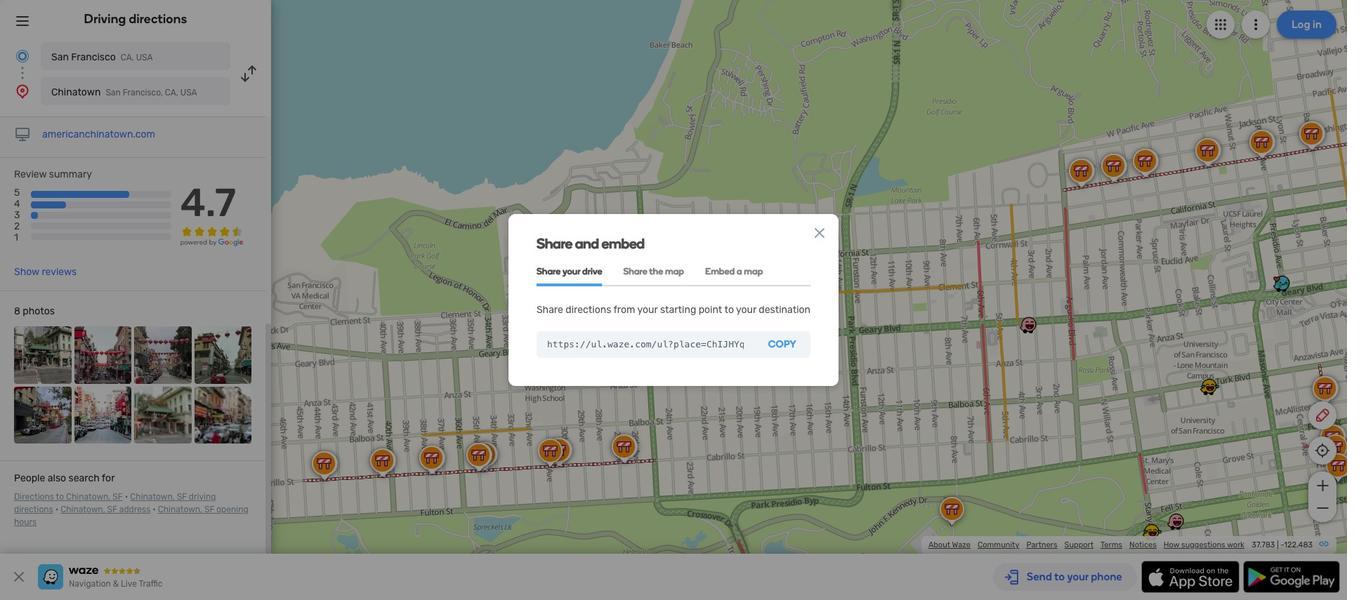 Task type: describe. For each thing, give the bounding box(es) containing it.
share for share your drive
[[537, 266, 561, 277]]

usa inside "chinatown san francisco, ca, usa"
[[180, 88, 197, 98]]

chinatown, for chinatown, sf driving directions
[[130, 492, 175, 502]]

share directions from your starting point to your destination
[[537, 304, 811, 316]]

americanchinatown.com link
[[42, 129, 155, 140]]

image 7 of chinatown, sf image
[[134, 387, 191, 444]]

about waze link
[[928, 541, 971, 550]]

link image
[[1318, 539, 1330, 550]]

chinatown
[[51, 86, 101, 98]]

&
[[113, 579, 119, 589]]

current location image
[[14, 48, 31, 65]]

partners
[[1026, 541, 1057, 550]]

4
[[14, 198, 20, 210]]

photos
[[23, 306, 55, 318]]

1
[[14, 232, 18, 244]]

work
[[1227, 541, 1245, 550]]

sf for address
[[107, 505, 117, 515]]

map for embed a map
[[744, 266, 763, 277]]

chinatown, for chinatown, sf opening hours
[[158, 505, 202, 515]]

navigation
[[69, 579, 111, 589]]

also
[[48, 473, 66, 485]]

share your drive
[[537, 266, 602, 277]]

drive
[[582, 266, 602, 277]]

1 horizontal spatial to
[[724, 304, 734, 316]]

starting
[[660, 304, 696, 316]]

computer image
[[14, 126, 31, 143]]

chinatown, sf driving directions link
[[14, 492, 216, 515]]

x image
[[11, 569, 27, 586]]

8 photos
[[14, 306, 55, 318]]

review summary
[[14, 169, 92, 181]]

notices link
[[1129, 541, 1157, 550]]

chinatown, down search
[[66, 492, 111, 502]]

image 6 of chinatown, sf image
[[74, 387, 131, 444]]

show
[[14, 266, 39, 278]]

zoom out image
[[1314, 500, 1331, 517]]

support link
[[1065, 541, 1094, 550]]

share the map
[[623, 266, 684, 277]]

show reviews
[[14, 266, 77, 278]]

share your drive link
[[537, 258, 602, 287]]

copy
[[768, 338, 797, 350]]

|
[[1277, 541, 1279, 550]]

chinatown, sf address
[[61, 505, 150, 515]]

chinatown, sf driving directions
[[14, 492, 216, 515]]

0 vertical spatial san
[[51, 51, 69, 63]]

3
[[14, 210, 20, 221]]

for
[[102, 473, 115, 485]]

share for share the map
[[623, 266, 647, 277]]

4.7
[[180, 180, 236, 226]]

about
[[928, 541, 950, 550]]

x image
[[811, 225, 828, 242]]

francisco
[[71, 51, 116, 63]]

share for share directions from your starting point to your destination
[[537, 304, 563, 316]]

chinatown, sf opening hours
[[14, 505, 248, 528]]

share the map link
[[623, 258, 684, 287]]

directions
[[14, 492, 54, 502]]

search
[[69, 473, 100, 485]]

share and embed
[[537, 235, 645, 252]]

2 horizontal spatial your
[[736, 304, 756, 316]]

-
[[1281, 541, 1284, 550]]

a
[[737, 266, 742, 277]]

destination
[[759, 304, 811, 316]]

37.783
[[1252, 541, 1275, 550]]

notices
[[1129, 541, 1157, 550]]

37.783 | -122.483
[[1252, 541, 1313, 550]]

image 8 of chinatown, sf image
[[194, 387, 251, 444]]

122.483
[[1284, 541, 1313, 550]]

image 2 of chinatown, sf image
[[74, 327, 131, 384]]

image 1 of chinatown, sf image
[[14, 327, 71, 384]]

8
[[14, 306, 20, 318]]



Task type: locate. For each thing, give the bounding box(es) containing it.
directions for share
[[566, 304, 611, 316]]

traffic
[[139, 579, 163, 589]]

suggestions
[[1181, 541, 1225, 550]]

chinatown, down directions to chinatown, sf link
[[61, 505, 105, 515]]

2 map from the left
[[744, 266, 763, 277]]

embed
[[602, 235, 645, 252]]

chinatown san francisco, ca, usa
[[51, 86, 197, 98]]

usa right francisco,
[[180, 88, 197, 98]]

5
[[14, 187, 20, 199]]

support
[[1065, 541, 1094, 550]]

usa up francisco,
[[136, 53, 153, 63]]

how suggestions work link
[[1164, 541, 1245, 550]]

share
[[537, 235, 572, 252], [537, 266, 561, 277], [623, 266, 647, 277], [537, 304, 563, 316]]

terms link
[[1101, 541, 1122, 550]]

ca, right francisco,
[[165, 88, 178, 98]]

1 vertical spatial ca,
[[165, 88, 178, 98]]

2
[[14, 221, 20, 233]]

live
[[121, 579, 137, 589]]

sf for opening
[[204, 505, 214, 515]]

chinatown, for chinatown, sf address
[[61, 505, 105, 515]]

driving
[[84, 11, 126, 27]]

to
[[724, 304, 734, 316], [56, 492, 64, 502]]

5 4 3 2 1
[[14, 187, 20, 244]]

share for share and embed
[[537, 235, 572, 252]]

1 map from the left
[[665, 266, 684, 277]]

review
[[14, 169, 47, 181]]

0 horizontal spatial map
[[665, 266, 684, 277]]

the
[[649, 266, 663, 277]]

share left the
[[623, 266, 647, 277]]

francisco,
[[123, 88, 163, 98]]

point
[[699, 304, 722, 316]]

0 horizontal spatial your
[[563, 266, 580, 277]]

sf for driving
[[177, 492, 187, 502]]

and
[[575, 235, 599, 252]]

0 vertical spatial ca,
[[121, 53, 134, 63]]

map right the
[[665, 266, 684, 277]]

image 4 of chinatown, sf image
[[194, 327, 251, 384]]

pencil image
[[1314, 407, 1331, 424]]

share left drive
[[537, 266, 561, 277]]

directions inside chinatown, sf driving directions
[[14, 505, 53, 515]]

how
[[1164, 541, 1180, 550]]

1 vertical spatial to
[[56, 492, 64, 502]]

1 horizontal spatial ca,
[[165, 88, 178, 98]]

0 horizontal spatial usa
[[136, 53, 153, 63]]

location image
[[14, 83, 31, 100]]

chinatown, down driving
[[158, 505, 202, 515]]

your left drive
[[563, 266, 580, 277]]

about waze community partners support terms notices how suggestions work
[[928, 541, 1245, 550]]

image 5 of chinatown, sf image
[[14, 387, 71, 444]]

your right from
[[637, 304, 658, 316]]

map right a
[[744, 266, 763, 277]]

driving
[[189, 492, 216, 502]]

chinatown, sf opening hours link
[[14, 505, 248, 528]]

0 vertical spatial directions
[[129, 11, 187, 27]]

from
[[614, 304, 635, 316]]

san francisco ca, usa
[[51, 51, 153, 63]]

community link
[[978, 541, 1019, 550]]

sf
[[113, 492, 123, 502], [177, 492, 187, 502], [107, 505, 117, 515], [204, 505, 214, 515]]

0 vertical spatial to
[[724, 304, 734, 316]]

partners link
[[1026, 541, 1057, 550]]

embed
[[705, 266, 735, 277]]

directions to chinatown, sf link
[[14, 492, 123, 502]]

2 horizontal spatial directions
[[566, 304, 611, 316]]

0 vertical spatial usa
[[136, 53, 153, 63]]

1 horizontal spatial san
[[106, 88, 121, 98]]

community
[[978, 541, 1019, 550]]

1 vertical spatial san
[[106, 88, 121, 98]]

san left francisco,
[[106, 88, 121, 98]]

to down also
[[56, 492, 64, 502]]

0 horizontal spatial directions
[[14, 505, 53, 515]]

share down share your drive link on the top of the page
[[537, 304, 563, 316]]

1 horizontal spatial your
[[637, 304, 658, 316]]

2 vertical spatial directions
[[14, 505, 53, 515]]

map
[[665, 266, 684, 277], [744, 266, 763, 277]]

zoom in image
[[1314, 478, 1331, 494]]

people also search for
[[14, 473, 115, 485]]

map for share the map
[[665, 266, 684, 277]]

1 horizontal spatial usa
[[180, 88, 197, 98]]

ca, inside "chinatown san francisco, ca, usa"
[[165, 88, 178, 98]]

reviews
[[42, 266, 77, 278]]

people
[[14, 473, 45, 485]]

directions to chinatown, sf
[[14, 492, 123, 502]]

sf inside chinatown, sf opening hours
[[204, 505, 214, 515]]

None field
[[537, 331, 754, 358]]

embed a map link
[[705, 258, 763, 287]]

ca, inside the san francisco ca, usa
[[121, 53, 134, 63]]

address
[[119, 505, 150, 515]]

san
[[51, 51, 69, 63], [106, 88, 121, 98]]

embed a map
[[705, 266, 763, 277]]

your
[[563, 266, 580, 277], [637, 304, 658, 316], [736, 304, 756, 316]]

0 horizontal spatial ca,
[[121, 53, 134, 63]]

chinatown, sf address link
[[61, 505, 150, 515]]

terms
[[1101, 541, 1122, 550]]

1 vertical spatial directions
[[566, 304, 611, 316]]

your right point
[[736, 304, 756, 316]]

0 horizontal spatial to
[[56, 492, 64, 502]]

1 horizontal spatial directions
[[129, 11, 187, 27]]

opening
[[216, 505, 248, 515]]

san left the francisco
[[51, 51, 69, 63]]

directions left from
[[566, 304, 611, 316]]

waze
[[952, 541, 971, 550]]

1 horizontal spatial map
[[744, 266, 763, 277]]

hours
[[14, 518, 37, 528]]

chinatown, inside chinatown, sf opening hours
[[158, 505, 202, 515]]

san inside "chinatown san francisco, ca, usa"
[[106, 88, 121, 98]]

americanchinatown.com
[[42, 129, 155, 140]]

driving directions
[[84, 11, 187, 27]]

sf inside chinatown, sf driving directions
[[177, 492, 187, 502]]

summary
[[49, 169, 92, 181]]

directions for driving
[[129, 11, 187, 27]]

1 vertical spatial usa
[[180, 88, 197, 98]]

ca, right the francisco
[[121, 53, 134, 63]]

navigation & live traffic
[[69, 579, 163, 589]]

chinatown, inside chinatown, sf driving directions
[[130, 492, 175, 502]]

chinatown,
[[66, 492, 111, 502], [130, 492, 175, 502], [61, 505, 105, 515], [158, 505, 202, 515]]

ca,
[[121, 53, 134, 63], [165, 88, 178, 98]]

usa
[[136, 53, 153, 63], [180, 88, 197, 98]]

share up share your drive
[[537, 235, 572, 252]]

0 horizontal spatial san
[[51, 51, 69, 63]]

copy button
[[754, 331, 811, 358]]

directions down directions
[[14, 505, 53, 515]]

chinatown, up the address
[[130, 492, 175, 502]]

image 3 of chinatown, sf image
[[134, 327, 191, 384]]

directions
[[129, 11, 187, 27], [566, 304, 611, 316], [14, 505, 53, 515]]

usa inside the san francisco ca, usa
[[136, 53, 153, 63]]

to right point
[[724, 304, 734, 316]]

directions right driving at the left top of the page
[[129, 11, 187, 27]]



Task type: vqa. For each thing, say whether or not it's contained in the screenshot.
Metairie in the I-10 E Metairie 15.7 miles
no



